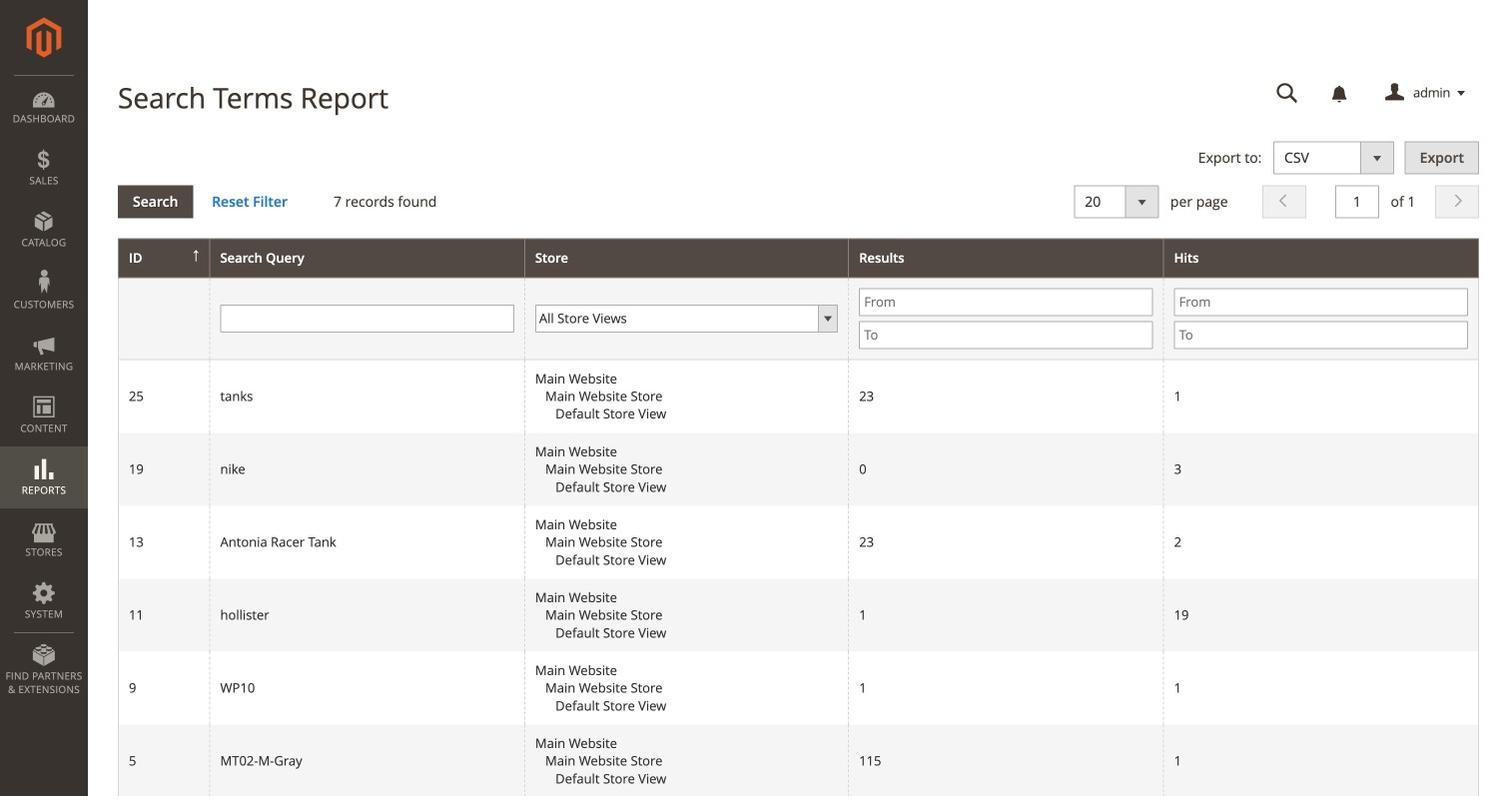 Task type: describe. For each thing, give the bounding box(es) containing it.
1 to text field from the left
[[859, 321, 1153, 349]]

from text field for 1st to text field from the right
[[1174, 288, 1468, 316]]

magento admin panel image
[[26, 17, 61, 58]]

from text field for second to text field from right
[[859, 288, 1153, 316]]



Task type: locate. For each thing, give the bounding box(es) containing it.
menu bar
[[0, 75, 88, 706]]

2 to text field from the left
[[1174, 321, 1468, 349]]

1 horizontal spatial to text field
[[1174, 321, 1468, 349]]

0 horizontal spatial to text field
[[859, 321, 1153, 349]]

0 horizontal spatial from text field
[[859, 288, 1153, 316]]

None text field
[[1263, 76, 1313, 111], [1335, 185, 1379, 218], [1263, 76, 1313, 111], [1335, 185, 1379, 218]]

1 horizontal spatial from text field
[[1174, 288, 1468, 316]]

From text field
[[859, 288, 1153, 316], [1174, 288, 1468, 316]]

1 from text field from the left
[[859, 288, 1153, 316]]

2 from text field from the left
[[1174, 288, 1468, 316]]

None text field
[[220, 305, 514, 333]]

To text field
[[859, 321, 1153, 349], [1174, 321, 1468, 349]]



